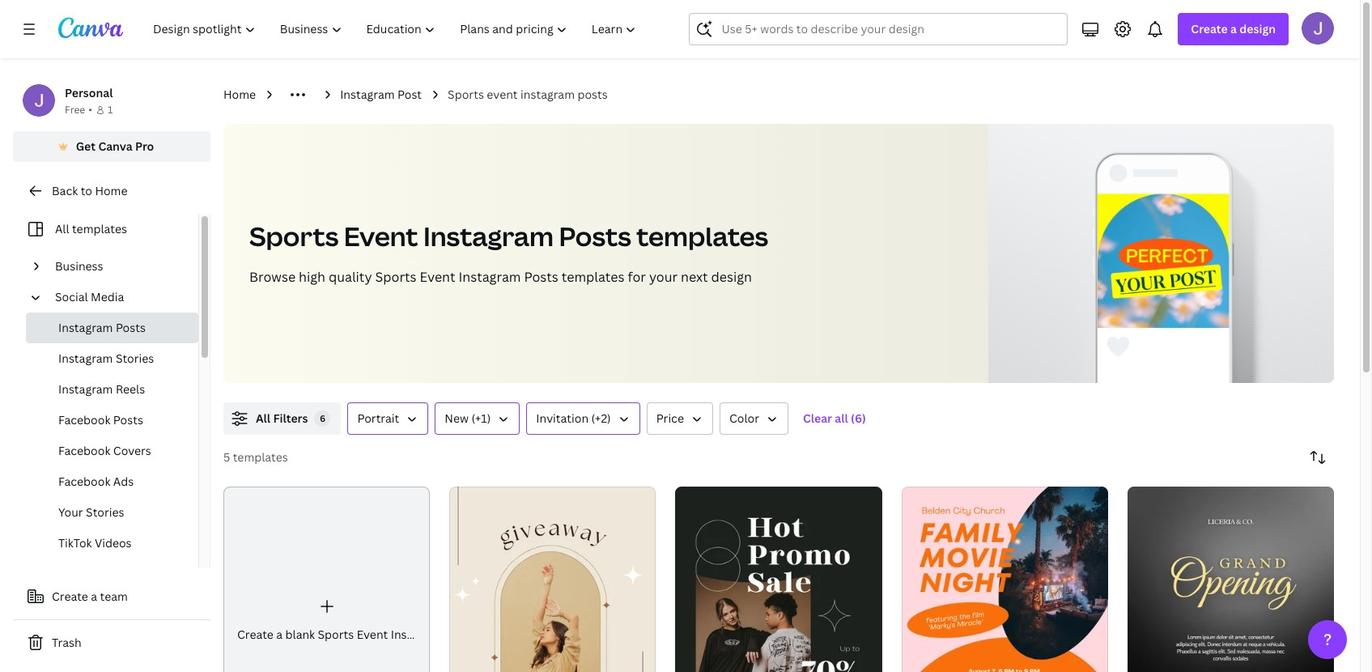 Task type: vqa. For each thing, say whether or not it's contained in the screenshot.
Post to the right
yes



Task type: locate. For each thing, give the bounding box(es) containing it.
business
[[55, 258, 103, 274]]

create a design
[[1192, 21, 1276, 36]]

covers
[[113, 443, 151, 458]]

color
[[730, 411, 760, 426]]

design right next
[[712, 268, 752, 286]]

create for create a blank sports event instagram post
[[237, 627, 274, 643]]

0 vertical spatial all
[[55, 221, 69, 236]]

instagram reels
[[58, 381, 145, 397]]

create inside dropdown button
[[1192, 21, 1228, 36]]

sports event instagram posts templates image
[[989, 124, 1335, 383], [1098, 194, 1230, 328]]

create a team button
[[13, 581, 211, 613]]

posts down "reels"
[[113, 412, 143, 428]]

clear all (6)
[[803, 411, 866, 426]]

1 vertical spatial a
[[91, 589, 97, 604]]

instagram inside instagram post link
[[340, 87, 395, 102]]

1 vertical spatial event
[[420, 268, 456, 286]]

facebook for facebook ads
[[58, 474, 110, 489]]

1 horizontal spatial post
[[448, 627, 473, 643]]

your stories link
[[26, 497, 198, 528]]

1 horizontal spatial design
[[1240, 21, 1276, 36]]

new
[[445, 411, 469, 426]]

0 vertical spatial event
[[344, 219, 418, 253]]

all
[[55, 221, 69, 236], [256, 411, 271, 426]]

stories
[[116, 351, 154, 366], [86, 505, 124, 520]]

1 horizontal spatial home
[[224, 87, 256, 102]]

instagram
[[340, 87, 395, 102], [424, 219, 554, 253], [459, 268, 521, 286], [58, 320, 113, 335], [58, 351, 113, 366], [58, 381, 113, 397], [391, 627, 446, 643]]

clear
[[803, 411, 833, 426]]

posts
[[578, 87, 608, 102]]

Sort by button
[[1302, 441, 1335, 474]]

6 filter options selected element
[[315, 411, 331, 427]]

your
[[58, 505, 83, 520]]

a inside "element"
[[276, 627, 283, 643]]

business link
[[49, 251, 189, 282]]

posts up for
[[559, 219, 632, 253]]

event inside "element"
[[357, 627, 388, 643]]

facebook
[[58, 412, 110, 428], [58, 443, 110, 458], [58, 474, 110, 489]]

back to home
[[52, 183, 128, 198]]

0 vertical spatial stories
[[116, 351, 154, 366]]

1 vertical spatial stories
[[86, 505, 124, 520]]

all down back
[[55, 221, 69, 236]]

posts down sports event instagram posts templates
[[524, 268, 559, 286]]

sports right blank
[[318, 627, 354, 643]]

back
[[52, 183, 78, 198]]

2 facebook from the top
[[58, 443, 110, 458]]

create inside "element"
[[237, 627, 274, 643]]

design left jacob simon icon
[[1240, 21, 1276, 36]]

a inside button
[[91, 589, 97, 604]]

stories down 'facebook ads' link
[[86, 505, 124, 520]]

0 horizontal spatial home
[[95, 183, 128, 198]]

personal
[[65, 85, 113, 100]]

social
[[55, 289, 88, 305]]

all templates
[[55, 221, 127, 236]]

instagram posts
[[58, 320, 146, 335]]

invitation (+2) button
[[527, 403, 640, 435]]

1 horizontal spatial all
[[256, 411, 271, 426]]

2 vertical spatial create
[[237, 627, 274, 643]]

5 templates
[[224, 449, 288, 465]]

a
[[1231, 21, 1237, 36], [91, 589, 97, 604], [276, 627, 283, 643]]

your
[[649, 268, 678, 286]]

jacob simon image
[[1302, 12, 1335, 45]]

hot promo fashion sale instagram post portrait image
[[676, 487, 882, 672]]

post inside "element"
[[448, 627, 473, 643]]

3 facebook from the top
[[58, 474, 110, 489]]

videos
[[95, 535, 132, 551]]

2 horizontal spatial create
[[1192, 21, 1228, 36]]

gold and red modern grand opening instagram post image
[[1128, 487, 1335, 672]]

None search field
[[690, 13, 1068, 45]]

high
[[299, 268, 326, 286]]

a for blank
[[276, 627, 283, 643]]

post
[[398, 87, 422, 102], [448, 627, 473, 643]]

facebook ads link
[[26, 466, 198, 497]]

templates up next
[[637, 219, 769, 253]]

(+1)
[[472, 411, 491, 426]]

cream elegant give away fashion instagram post image
[[450, 487, 656, 672]]

sports
[[448, 87, 484, 102], [249, 219, 339, 253], [375, 268, 417, 286], [318, 627, 354, 643]]

media
[[91, 289, 124, 305]]

0 vertical spatial home
[[224, 87, 256, 102]]

sports event instagram posts
[[448, 87, 608, 102]]

team
[[100, 589, 128, 604]]

a for team
[[91, 589, 97, 604]]

create inside button
[[52, 589, 88, 604]]

stories up "reels"
[[116, 351, 154, 366]]

facebook up the "facebook ads" at the bottom
[[58, 443, 110, 458]]

orange light pink church life events type and photocentric trendy church announcement instagram post portrait image
[[902, 487, 1109, 672]]

1 vertical spatial design
[[712, 268, 752, 286]]

2 horizontal spatial a
[[1231, 21, 1237, 36]]

•
[[88, 103, 92, 117]]

posts
[[559, 219, 632, 253], [524, 268, 559, 286], [116, 320, 146, 335], [113, 412, 143, 428]]

instagram inside instagram reels link
[[58, 381, 113, 397]]

0 vertical spatial a
[[1231, 21, 1237, 36]]

0 horizontal spatial all
[[55, 221, 69, 236]]

0 vertical spatial facebook
[[58, 412, 110, 428]]

get canva pro button
[[13, 131, 211, 162]]

clear all (6) button
[[795, 403, 875, 435]]

0 horizontal spatial create
[[52, 589, 88, 604]]

instagram reels link
[[26, 374, 198, 405]]

price button
[[647, 403, 713, 435]]

your stories
[[58, 505, 124, 520]]

portrait
[[358, 411, 400, 426]]

canva
[[98, 138, 133, 154]]

stories for instagram stories
[[116, 351, 154, 366]]

1 vertical spatial post
[[448, 627, 473, 643]]

1 facebook from the top
[[58, 412, 110, 428]]

instagram stories
[[58, 351, 154, 366]]

price
[[657, 411, 684, 426]]

0 vertical spatial create
[[1192, 21, 1228, 36]]

all left 'filters'
[[256, 411, 271, 426]]

color button
[[720, 403, 789, 435]]

1 horizontal spatial a
[[276, 627, 283, 643]]

facebook for facebook posts
[[58, 412, 110, 428]]

quality
[[329, 268, 372, 286]]

home
[[224, 87, 256, 102], [95, 183, 128, 198]]

0 vertical spatial design
[[1240, 21, 1276, 36]]

all
[[835, 411, 849, 426]]

facebook up your stories
[[58, 474, 110, 489]]

a inside dropdown button
[[1231, 21, 1237, 36]]

home inside 'link'
[[95, 183, 128, 198]]

templates
[[637, 219, 769, 253], [72, 221, 127, 236], [562, 268, 625, 286], [233, 449, 288, 465]]

1 vertical spatial all
[[256, 411, 271, 426]]

1 vertical spatial facebook
[[58, 443, 110, 458]]

1 vertical spatial home
[[95, 183, 128, 198]]

2 vertical spatial event
[[357, 627, 388, 643]]

0 vertical spatial post
[[398, 87, 422, 102]]

reels
[[116, 381, 145, 397]]

instagram post link
[[340, 86, 422, 104]]

facebook down instagram reels
[[58, 412, 110, 428]]

create
[[1192, 21, 1228, 36], [52, 589, 88, 604], [237, 627, 274, 643]]

sports inside create a blank sports event instagram post "element"
[[318, 627, 354, 643]]

2 vertical spatial a
[[276, 627, 283, 643]]

2 vertical spatial facebook
[[58, 474, 110, 489]]

browse
[[249, 268, 296, 286]]

event
[[344, 219, 418, 253], [420, 268, 456, 286], [357, 627, 388, 643]]

0 horizontal spatial design
[[712, 268, 752, 286]]

1 horizontal spatial create
[[237, 627, 274, 643]]

trash
[[52, 635, 81, 650]]

0 horizontal spatial a
[[91, 589, 97, 604]]

1 vertical spatial create
[[52, 589, 88, 604]]

0 horizontal spatial post
[[398, 87, 422, 102]]



Task type: describe. For each thing, give the bounding box(es) containing it.
6
[[320, 412, 326, 424]]

social media link
[[49, 282, 189, 313]]

1
[[108, 103, 113, 117]]

social media
[[55, 289, 124, 305]]

instagram stories link
[[26, 343, 198, 374]]

instagram inside instagram stories link
[[58, 351, 113, 366]]

instagram
[[521, 87, 575, 102]]

get canva pro
[[76, 138, 154, 154]]

create a design button
[[1179, 13, 1289, 45]]

top level navigation element
[[143, 13, 651, 45]]

templates right 5
[[233, 449, 288, 465]]

facebook posts
[[58, 412, 143, 428]]

design inside dropdown button
[[1240, 21, 1276, 36]]

portrait button
[[348, 403, 429, 435]]

tiktok
[[58, 535, 92, 551]]

trash link
[[13, 627, 211, 659]]

event
[[487, 87, 518, 102]]

create a blank sports event instagram post link
[[224, 487, 473, 672]]

all filters
[[256, 411, 308, 426]]

to
[[81, 183, 92, 198]]

for
[[628, 268, 646, 286]]

pro
[[135, 138, 154, 154]]

posts down social media link
[[116, 320, 146, 335]]

(6)
[[851, 411, 866, 426]]

(+2)
[[592, 411, 611, 426]]

next
[[681, 268, 708, 286]]

facebook ads
[[58, 474, 134, 489]]

browse high quality sports event instagram posts templates for your next design
[[249, 268, 752, 286]]

create for create a design
[[1192, 21, 1228, 36]]

home link
[[224, 86, 256, 104]]

facebook covers
[[58, 443, 151, 458]]

free
[[65, 103, 85, 117]]

sports event instagram posts templates
[[249, 219, 769, 253]]

get
[[76, 138, 96, 154]]

create for create a team
[[52, 589, 88, 604]]

invitation
[[536, 411, 589, 426]]

Search search field
[[722, 14, 1058, 45]]

all for all templates
[[55, 221, 69, 236]]

5
[[224, 449, 230, 465]]

stories for your stories
[[86, 505, 124, 520]]

sports right quality
[[375, 268, 417, 286]]

filters
[[273, 411, 308, 426]]

templates down back to home
[[72, 221, 127, 236]]

all templates link
[[23, 214, 189, 245]]

sports left event at the left top of page
[[448, 87, 484, 102]]

instagram inside create a blank sports event instagram post "element"
[[391, 627, 446, 643]]

new (+1)
[[445, 411, 491, 426]]

a for design
[[1231, 21, 1237, 36]]

facebook for facebook covers
[[58, 443, 110, 458]]

tiktok videos
[[58, 535, 132, 551]]

free •
[[65, 103, 92, 117]]

sports up high
[[249, 219, 339, 253]]

all for all filters
[[256, 411, 271, 426]]

tiktok videos link
[[26, 528, 198, 559]]

create a blank sports event instagram post
[[237, 627, 473, 643]]

facebook posts link
[[26, 405, 198, 436]]

event for blank
[[357, 627, 388, 643]]

create a team
[[52, 589, 128, 604]]

back to home link
[[13, 175, 211, 207]]

create a blank sports event instagram post element
[[224, 487, 473, 672]]

instagram post
[[340, 87, 422, 102]]

ads
[[113, 474, 134, 489]]

facebook covers link
[[26, 436, 198, 466]]

invitation (+2)
[[536, 411, 611, 426]]

event for quality
[[420, 268, 456, 286]]

blank
[[286, 627, 315, 643]]

new (+1) button
[[435, 403, 520, 435]]

templates left for
[[562, 268, 625, 286]]



